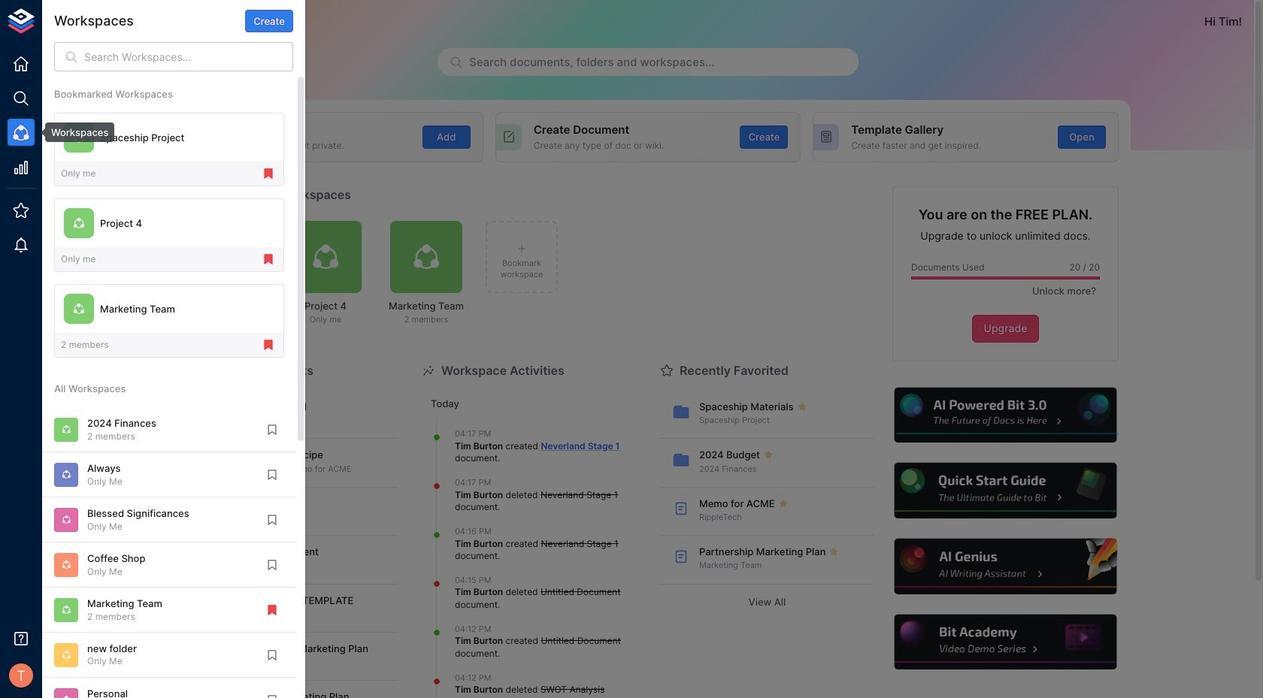 Task type: locate. For each thing, give the bounding box(es) containing it.
help image
[[893, 386, 1119, 445], [893, 461, 1119, 521], [893, 537, 1119, 597], [893, 613, 1119, 673]]

4 help image from the top
[[893, 613, 1119, 673]]

1 vertical spatial bookmark image
[[265, 513, 279, 527]]

2 vertical spatial remove bookmark image
[[262, 339, 275, 352]]

bookmark image
[[265, 468, 279, 482], [265, 649, 279, 662], [265, 694, 279, 699]]

1 vertical spatial remove bookmark image
[[262, 253, 275, 266]]

2 vertical spatial bookmark image
[[265, 559, 279, 572]]

2 help image from the top
[[893, 461, 1119, 521]]

0 vertical spatial bookmark image
[[265, 423, 279, 437]]

remove bookmark image
[[262, 167, 275, 181], [262, 253, 275, 266], [262, 339, 275, 352]]

tooltip
[[35, 123, 115, 142]]

0 vertical spatial remove bookmark image
[[262, 167, 275, 181]]

2 vertical spatial bookmark image
[[265, 694, 279, 699]]

0 vertical spatial bookmark image
[[265, 468, 279, 482]]

bookmark image
[[265, 423, 279, 437], [265, 513, 279, 527], [265, 559, 279, 572]]

2 bookmark image from the top
[[265, 513, 279, 527]]

1 vertical spatial bookmark image
[[265, 649, 279, 662]]

3 help image from the top
[[893, 537, 1119, 597]]

1 bookmark image from the top
[[265, 423, 279, 437]]

3 bookmark image from the top
[[265, 559, 279, 572]]



Task type: vqa. For each thing, say whether or not it's contained in the screenshot.
4th "help" image from the top of the page
yes



Task type: describe. For each thing, give the bounding box(es) containing it.
3 remove bookmark image from the top
[[262, 339, 275, 352]]

2 remove bookmark image from the top
[[262, 253, 275, 266]]

1 bookmark image from the top
[[265, 468, 279, 482]]

Search Workspaces... text field
[[84, 42, 293, 72]]

remove bookmark image
[[265, 604, 279, 617]]

1 remove bookmark image from the top
[[262, 167, 275, 181]]

2 bookmark image from the top
[[265, 649, 279, 662]]

1 help image from the top
[[893, 386, 1119, 445]]

3 bookmark image from the top
[[265, 694, 279, 699]]



